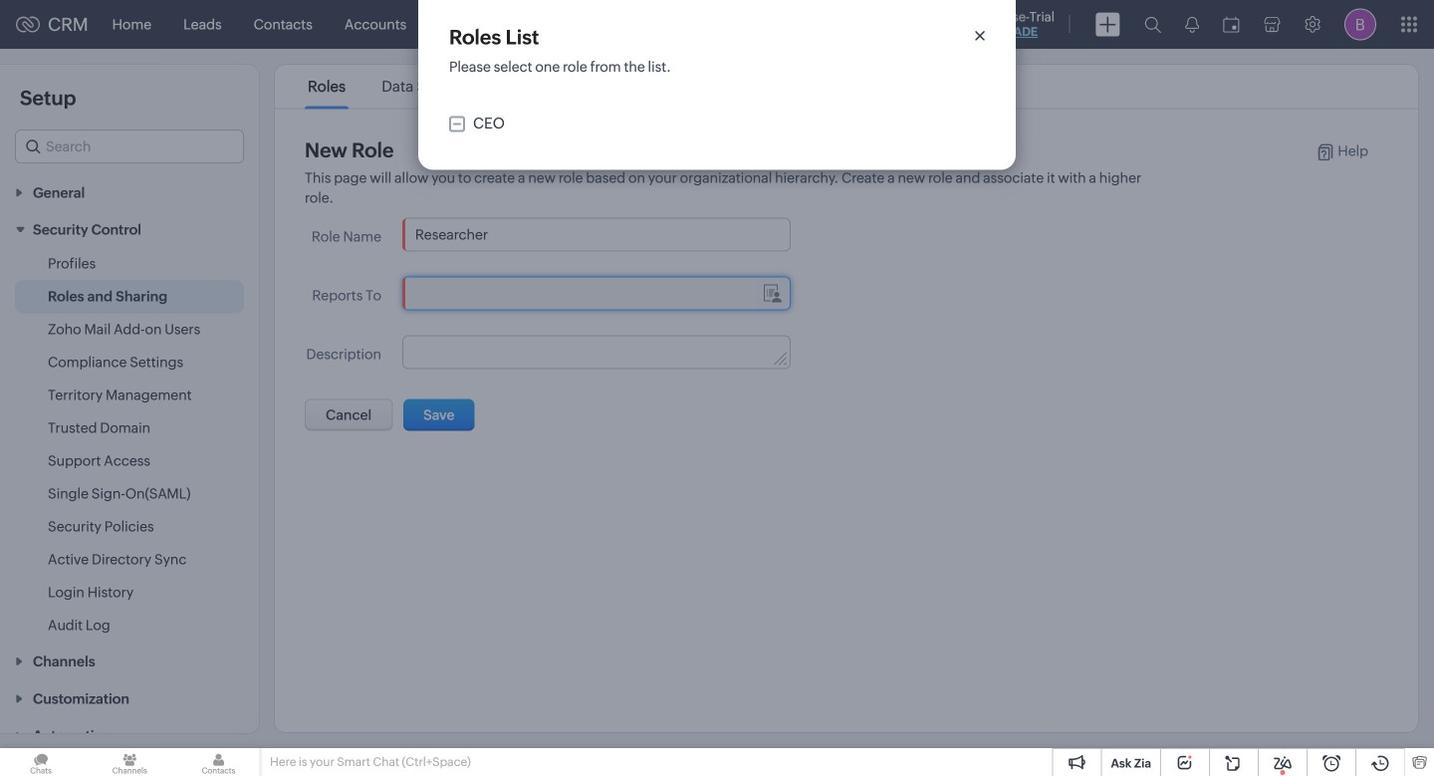Task type: vqa. For each thing, say whether or not it's contained in the screenshot.
logo at the top left
yes



Task type: locate. For each thing, give the bounding box(es) containing it.
logo image
[[16, 16, 40, 32]]

channels image
[[89, 748, 171, 776]]

region
[[0, 248, 259, 642]]

None text field
[[403, 219, 790, 251], [403, 277, 790, 309], [403, 336, 790, 368], [403, 219, 790, 251], [403, 277, 790, 309], [403, 336, 790, 368]]

contacts image
[[178, 748, 260, 776]]

profile image
[[1345, 8, 1377, 40]]

list
[[290, 65, 549, 108]]



Task type: describe. For each thing, give the bounding box(es) containing it.
signals element
[[1173, 0, 1211, 49]]

signals image
[[1185, 16, 1199, 33]]

chats image
[[0, 748, 82, 776]]

profile element
[[1333, 0, 1389, 48]]



